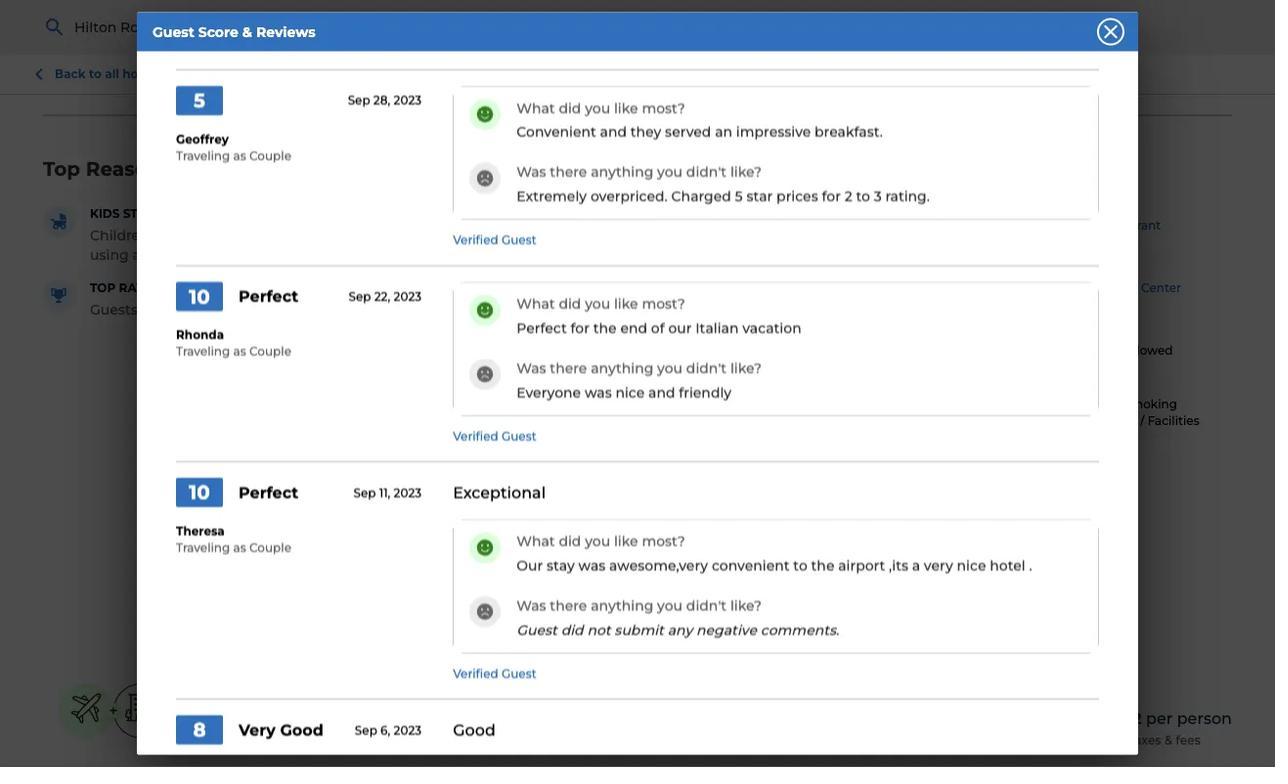 Task type: describe. For each thing, give the bounding box(es) containing it.
was there anything you didn't like? extremely overpriced. charged 5 star prices for 2 to 3 rating.
[[516, 164, 930, 205]]

fees
[[1176, 733, 1200, 748]]

location inside 'top rated location guests rate the location 8.9/10'
[[164, 281, 229, 295]]

our
[[516, 558, 543, 575]]

free
[[295, 227, 322, 244]]

1 vertical spatial +
[[109, 702, 118, 721]]

like? for 10
[[730, 361, 762, 377]]

impressive
[[736, 124, 811, 141]]

rooms inside non smoking rooms / facilities
[[1095, 414, 1137, 428]]

about button
[[441, 1, 531, 53]]

airport up located very close to airport
[[585, 445, 634, 462]]

nice inside what did you like most? our stay was awesome,very convenient to the airport ,its a very nice hotel .
[[957, 558, 986, 575]]

any
[[667, 622, 692, 639]]

0 vertical spatial 2
[[945, 19, 952, 35]]

your up what did you like most? convenient  and they served an impressive breakfast.
[[687, 67, 715, 81]]

about
[[464, 19, 507, 35]]

spa
[[913, 281, 935, 295]]

was for 5
[[516, 164, 546, 181]]

fitness center button
[[1048, 268, 1207, 307]]

geoffrey
[[176, 133, 229, 147]]

sep for good
[[355, 724, 377, 738]]

hotel inside bundle & save select your hotel
[[288, 712, 330, 731]]

choose right 1212
[[1078, 18, 1132, 35]]

includes
[[987, 733, 1039, 748]]

like for 5
[[614, 100, 638, 117]]

charged
[[671, 188, 731, 205]]

end
[[620, 320, 647, 337]]

looking
[[302, 64, 347, 79]]

what for 10
[[516, 296, 555, 313]]

. for close to airport
[[634, 445, 637, 462]]

rooms inside accessible rooms / facilities
[[979, 398, 1020, 412]]

convenient
[[712, 558, 790, 575]]

score
[[198, 23, 238, 40]]

hotels
[[122, 67, 160, 81]]

map inside 'button'
[[662, 19, 693, 35]]

7.0
[[479, 156, 508, 180]]

convenient
[[516, 124, 596, 141]]

hotel inside $1212 per person includes hotel + flight, taxes & fees
[[1042, 733, 1074, 748]]

your down the per person hotel + flight
[[1135, 60, 1168, 76]]

1212
[[1007, 11, 1053, 39]]

friendly
[[679, 385, 732, 401]]

did for and
[[559, 100, 581, 117]]

most? inside what did you like most? our stay was awesome,very convenient to the airport ,its a very nice hotel .
[[642, 534, 685, 551]]

like? inside was there anything you didn't like? guest did not submit any negative comments.
[[730, 598, 762, 615]]

reviews) for close to airport
[[669, 447, 718, 461]]

anything inside was there anything you didn't like? guest did not submit any negative comments.
[[591, 598, 653, 615]]

and inside kids stay free children 3 and under stay for free when using an available crib
[[164, 227, 191, 244]]

room for second choose your room button from the top
[[1172, 60, 1214, 76]]

the inside what did you like most? perfect for the end of our italian vacation
[[593, 320, 617, 337]]

book
[[203, 156, 257, 180]]

guest inside was there anything you didn't like? guest did not submit any negative comments.
[[516, 622, 557, 639]]

–
[[579, 19, 586, 35]]

rooms button
[[224, 1, 319, 53]]

indoor pool amenity image
[[868, 208, 903, 243]]

1 horizontal spatial hotel
[[390, 64, 421, 79]]

/ inside non smoking rooms / facilities
[[1140, 414, 1144, 428]]

as for was there anything you didn't like? everyone was nice and friendly
[[233, 345, 246, 359]]

kids stay free children 3 and under stay for free when using an available crib
[[90, 207, 365, 263]]

rhonda traveling as couple
[[176, 329, 291, 359]]

0 horizontal spatial very
[[550, 472, 580, 489]]

sep 11, 2023
[[353, 486, 422, 500]]

cleanliness
[[470, 208, 556, 222]]

submit
[[614, 622, 664, 639]]

walking
[[491, 518, 548, 535]]

airport up "walking distance to airport . (in 10 reviews)"
[[640, 472, 687, 489]]

walking
[[691, 472, 748, 489]]

what did you like most? perfect for the end of our italian vacation
[[516, 296, 801, 337]]

rooms inside button
[[247, 19, 296, 35]]

0 horizontal spatial map
[[559, 31, 585, 45]]

room for first choose your room button from the top
[[1172, 18, 1214, 35]]

restaurant button
[[1048, 206, 1207, 245]]

0 horizontal spatial reviews
[[256, 23, 315, 40]]

photos
[[149, 19, 198, 35]]

0 horizontal spatial person
[[1087, 18, 1135, 35]]

italian
[[695, 320, 739, 337]]

person inside $1212 per person includes hotel + flight, taxes & fees
[[1177, 709, 1232, 728]]

swimming pool button
[[866, 206, 1025, 245]]

facilities inside accessible rooms / facilities
[[920, 414, 972, 428]]

most? for 5
[[642, 100, 685, 117]]

all
[[908, 458, 926, 475]]

travel sustainable
[[66, 64, 209, 79]]

not
[[587, 622, 611, 639]]

verified guest for 5
[[453, 233, 536, 248]]

7.9
[[782, 253, 803, 270]]

$1212 per person includes hotel + flight, taxes & fees
[[987, 709, 1232, 748]]

0 horizontal spatial close
[[525, 445, 563, 462]]

2 mon, from the left
[[590, 19, 624, 35]]

sep for geoffrey
[[348, 94, 370, 108]]

you inside what did you like most? convenient  and they served an impressive breakfast.
[[585, 100, 610, 117]]

under
[[195, 227, 237, 244]]

very close to airport . (in 3 reviews)
[[491, 445, 718, 462]]

an inside what did you like most? convenient  and they served an impressive breakfast.
[[715, 124, 732, 141]]

4
[[659, 19, 668, 35]]

2023 for good
[[394, 724, 422, 738]]

rate
[[141, 301, 168, 318]]

kids
[[90, 207, 120, 221]]

did for for
[[559, 296, 581, 313]]

center
[[1141, 281, 1181, 295]]

top reasons to book
[[43, 156, 257, 180]]

most? for 10
[[642, 296, 685, 313]]

sep 22, 2023
[[349, 290, 422, 304]]

3 inside very close to airport . (in 3 reviews)
[[659, 447, 666, 461]]

map button
[[639, 1, 716, 53]]

tab list containing overview & photos
[[43, 0, 717, 53]]

like for 10
[[614, 296, 638, 313]]

walking distance to airport . (in 10 reviews)
[[491, 518, 774, 535]]

there inside was there anything you didn't like? guest did not submit any negative comments.
[[550, 598, 587, 615]]

back to all hotels button
[[27, 63, 160, 86]]

didn't for 10
[[686, 361, 727, 377]]

our
[[668, 320, 692, 337]]

1 vertical spatial close
[[583, 472, 619, 489]]

top for top reasons to book
[[43, 156, 80, 180]]

reviews inside reviews "button"
[[556, 19, 613, 35]]

awesome,very
[[609, 558, 708, 575]]

to inside 'back to all hotels' button
[[89, 67, 102, 81]]

walking distance
[[491, 472, 748, 508]]

fitness center amenity image
[[1050, 270, 1086, 305]]

your
[[247, 712, 284, 731]]

show all amenities
[[866, 458, 1001, 475]]

this
[[365, 64, 387, 79]]

. for distance to airport
[[685, 518, 688, 535]]

$1212
[[1101, 709, 1142, 728]]

guests
[[90, 301, 138, 318]]

was for anything
[[585, 385, 612, 401]]

reasons
[[86, 156, 171, 180]]

& right score
[[242, 23, 252, 40]]

back to all hotels
[[55, 67, 160, 81]]

5 inside was there anything you didn't like? extremely overpriced. charged 5 star prices for 2 to 3 rating.
[[735, 188, 743, 205]]

show all amenities button
[[866, 456, 1001, 477]]

0 vertical spatial per
[[1060, 18, 1083, 35]]

view map
[[525, 31, 585, 45]]

1 choose your room button from the top
[[1061, 7, 1232, 46]]

anything for 10
[[591, 361, 653, 377]]

your left flight
[[1135, 18, 1168, 35]]

top for top reviews on what guests liked best
[[522, 384, 544, 398]]

5 people are looking at this hotel
[[226, 64, 421, 79]]

available
[[153, 246, 214, 263]]

sep for rhonda
[[349, 290, 371, 304]]

amenities inside button
[[930, 458, 1001, 475]]

back
[[55, 67, 86, 81]]

overpriced.
[[590, 188, 668, 205]]

stay inside kids stay free children 3 and under stay for free when using an available crib
[[241, 227, 269, 244]]

2 inside was there anything you didn't like? extremely overpriced. charged 5 star prices for 2 to 3 rating.
[[844, 188, 852, 205]]

nice inside was there anything you didn't like? everyone was nice and friendly
[[615, 385, 645, 401]]

& inside $1212 per person includes hotel + flight, taxes & fees
[[1164, 733, 1173, 748]]

fitness center
[[1095, 281, 1181, 295]]

you inside was there anything you didn't like? extremely overpriced. charged 5 star prices for 2 to 3 rating.
[[657, 164, 683, 181]]

you inside what did you like most? perfect for the end of our italian vacation
[[585, 296, 610, 313]]

was for 10
[[516, 361, 546, 377]]

and inside what did you like most? convenient  and they served an impressive breakfast.
[[600, 124, 627, 141]]

6,
[[380, 724, 390, 738]]

2 horizontal spatial +
[[1180, 18, 1188, 35]]

adults
[[956, 19, 1001, 35]]

sep for theresa
[[353, 486, 376, 500]]

top rated location guests rate the location 8.9/10
[[90, 281, 298, 318]]

everyone
[[516, 385, 581, 401]]

pets allowed
[[1095, 343, 1173, 357]]

2023 for rhonda
[[394, 290, 422, 304]]

guests for 8509
[[654, 597, 700, 614]]

2 choose your room button from the top
[[1061, 48, 1232, 88]]

very inside what did you like most? our stay was awesome,very convenient to the airport ,its a very nice hotel .
[[924, 558, 953, 575]]

amenities button
[[321, 1, 439, 53]]

8509
[[616, 597, 650, 614]]

luxury
[[156, 1, 197, 15]]

they
[[630, 124, 661, 141]]

and inside was there anything you didn't like? everyone was nice and friendly
[[648, 385, 675, 401]]

crib
[[218, 246, 245, 263]]

breakfast.
[[815, 124, 883, 141]]

(in for distance to airport
[[692, 520, 707, 534]]

1 horizontal spatial location
[[470, 301, 535, 315]]

very for very close to airport . (in 3 reviews)
[[491, 445, 522, 462]]

28,
[[373, 94, 390, 108]]

rated
[[119, 281, 161, 295]]

traveling for was there anything you didn't like? extremely overpriced. charged 5 star prices for 2 to 3 rating.
[[176, 149, 230, 163]]

to inside what did you like most? our stay was awesome,very convenient to the airport ,its a very nice hotel .
[[793, 558, 807, 575]]

there for 5
[[550, 164, 587, 181]]



Task type: locate. For each thing, give the bounding box(es) containing it.
for inside kids stay free children 3 and under stay for free when using an available crib
[[272, 227, 292, 244]]

2 vertical spatial didn't
[[686, 598, 727, 615]]

1 horizontal spatial $
[[997, 14, 1005, 28]]

1 like from the top
[[614, 100, 638, 117]]

reviews) up walking
[[669, 447, 718, 461]]

1 anything from the top
[[591, 164, 653, 181]]

2023 for theresa
[[394, 486, 422, 500]]

0 horizontal spatial very
[[239, 721, 276, 740]]

you inside was there anything you didn't like? everyone was nice and friendly
[[657, 361, 683, 377]]

3 verified guest from the top
[[453, 667, 536, 681]]

1 vertical spatial an
[[132, 246, 150, 263]]

anything for 5
[[591, 164, 653, 181]]

stay
[[123, 207, 154, 221]]

1 vertical spatial reviews)
[[725, 520, 774, 534]]

didn't up negative
[[686, 598, 727, 615]]

did left not
[[561, 622, 583, 639]]

anything inside was there anything you didn't like? extremely overpriced. charged 5 star prices for 2 to 3 rating.
[[591, 164, 653, 181]]

couple
[[249, 149, 291, 163], [249, 345, 291, 359], [249, 541, 291, 555]]

1 horizontal spatial very
[[491, 445, 522, 462]]

guest score & reviews
[[153, 23, 315, 40]]

1 horizontal spatial .
[[685, 518, 688, 535]]

2 horizontal spatial .
[[1029, 558, 1032, 575]]

like? for 5
[[730, 164, 762, 181]]

to down very close to airport . (in 3 reviews)
[[622, 472, 637, 489]]

1 horizontal spatial close
[[583, 472, 619, 489]]

traveling for was there anything you didn't like? everyone was nice and friendly
[[176, 345, 230, 359]]

0 vertical spatial amenities
[[345, 19, 415, 35]]

1 facilities from the left
[[920, 414, 972, 428]]

10 up rhonda
[[189, 285, 210, 309]]

2 vertical spatial rooms
[[1095, 414, 1137, 428]]

0 horizontal spatial and
[[164, 227, 191, 244]]

0 vertical spatial reviews)
[[669, 447, 718, 461]]

0 horizontal spatial location
[[164, 281, 229, 295]]

what for 5
[[516, 100, 555, 117]]

reviews) inside "walking distance to airport . (in 10 reviews)"
[[725, 520, 774, 534]]

accessible
[[913, 398, 975, 412]]

(in inside very close to airport . (in 3 reviews)
[[641, 447, 656, 461]]

what inside what did you like most? convenient  and they served an impressive breakfast.
[[516, 100, 555, 117]]

verified guest for 10
[[453, 430, 536, 444]]

2 what from the top
[[516, 296, 555, 313]]

pets
[[1095, 343, 1122, 357]]

0 horizontal spatial /
[[913, 414, 917, 428]]

guests for what
[[647, 384, 687, 398]]

1 horizontal spatial per
[[1146, 709, 1173, 728]]

for inside was there anything you didn't like? extremely overpriced. charged 5 star prices for 2 to 3 rating.
[[822, 188, 841, 205]]

anything up overpriced.
[[591, 164, 653, 181]]

sep left 22,
[[349, 290, 371, 304]]

traveling down rhonda
[[176, 345, 230, 359]]

you inside was there anything you didn't like? guest did not submit any negative comments.
[[657, 598, 683, 615]]

of
[[651, 320, 665, 337]]

most? inside what did you like most? perfect for the end of our italian vacation
[[642, 296, 685, 313]]

10 inside "walking distance to airport . (in 10 reviews)"
[[710, 520, 722, 534]]

geoffrey traveling as couple
[[176, 133, 291, 163]]

0 vertical spatial +
[[1180, 18, 1188, 35]]

1 vertical spatial very
[[924, 558, 953, 575]]

1 horizontal spatial top
[[522, 384, 544, 398]]

the inside what did you like most? our stay was awesome,very convenient to the airport ,its a very nice hotel .
[[811, 558, 834, 575]]

0 vertical spatial very
[[550, 472, 580, 489]]

traveling inside geoffrey traveling as couple
[[176, 149, 230, 163]]

couple inside geoffrey traveling as couple
[[249, 149, 291, 163]]

didn't inside was there anything you didn't like? guest did not submit any negative comments.
[[686, 598, 727, 615]]

3 couple from the top
[[249, 541, 291, 555]]

2 facilities from the left
[[1148, 414, 1199, 428]]

5 up geoffrey
[[194, 89, 205, 113]]

(in for close to airport
[[641, 447, 656, 461]]

hotel up overview
[[93, 1, 136, 16]]

was up "everyone"
[[516, 361, 546, 377]]

show
[[866, 458, 905, 475]]

10 up theresa
[[189, 481, 210, 505]]

overview
[[67, 19, 133, 35]]

& left fees
[[1164, 733, 1173, 748]]

rhonda
[[176, 329, 224, 343]]

2 good from the left
[[453, 721, 496, 740]]

0 vertical spatial couple
[[249, 149, 291, 163]]

4-
[[43, 1, 56, 16]]

using
[[90, 246, 129, 263]]

rooms down non
[[1095, 414, 1137, 428]]

very right located
[[550, 472, 580, 489]]

/ inside accessible rooms / facilities
[[913, 414, 917, 428]]

did up reviews
[[559, 296, 581, 313]]

per right 1212
[[1060, 18, 1083, 35]]

very
[[491, 445, 522, 462], [239, 721, 276, 740]]

1 couple from the top
[[249, 149, 291, 163]]

1 vertical spatial and
[[164, 227, 191, 244]]

as
[[233, 149, 246, 163], [233, 345, 246, 359], [233, 541, 246, 555]]

3 was from the top
[[516, 598, 546, 615]]

perfect up theresa traveling as couple
[[239, 483, 298, 503]]

1 horizontal spatial map
[[662, 19, 693, 35]]

1 horizontal spatial (in
[[692, 520, 707, 534]]

& left save
[[248, 690, 255, 702]]

4 2023 from the top
[[394, 724, 422, 738]]

rooms up people
[[247, 19, 296, 35]]

to up located very close to airport
[[566, 445, 581, 462]]

free
[[157, 207, 189, 221]]

as inside rhonda traveling as couple
[[233, 345, 246, 359]]

1 vertical spatial most?
[[642, 296, 685, 313]]

2 / from the left
[[1140, 414, 1144, 428]]

2 like from the top
[[614, 296, 638, 313]]

facilities inside non smoking rooms / facilities
[[1148, 414, 1199, 428]]

overview & photos button
[[44, 1, 222, 53]]

0 horizontal spatial per
[[1060, 18, 1083, 35]]

0 vertical spatial person
[[1087, 18, 1135, 35]]

rating.
[[885, 188, 930, 205]]

1 2023 from the top
[[394, 94, 422, 108]]

guests up any on the right bottom of the page
[[654, 597, 700, 614]]

11,
[[379, 486, 390, 500]]

liked
[[690, 384, 719, 398]]

0 horizontal spatial stay
[[241, 227, 269, 244]]

1 horizontal spatial very
[[924, 558, 953, 575]]

0 horizontal spatial top
[[43, 156, 80, 180]]

1 vertical spatial person
[[1177, 709, 1232, 728]]

vacation
[[742, 320, 801, 337]]

negative
[[696, 622, 757, 639]]

2 vertical spatial hotel
[[1042, 733, 1074, 748]]

fitness
[[1095, 281, 1138, 295]]

1 traveling from the top
[[176, 149, 230, 163]]

hotel left flight
[[1138, 18, 1176, 35]]

swimming
[[913, 218, 978, 232]]

anything up what
[[591, 361, 653, 377]]

0 vertical spatial there
[[550, 164, 587, 181]]

2 vertical spatial traveling
[[176, 541, 230, 555]]

served
[[665, 124, 711, 141]]

amenities right all
[[930, 458, 1001, 475]]

1 vertical spatial as
[[233, 345, 246, 359]]

10 for rhonda traveling as couple
[[189, 285, 210, 309]]

distance for walking distance to airport . (in 10 reviews)
[[552, 518, 614, 535]]

was for you
[[578, 558, 606, 575]]

3 inside kids stay free children 3 and under stay for free when using an available crib
[[153, 227, 161, 244]]

1 vertical spatial choose your room button
[[1061, 48, 1232, 88]]

room
[[1172, 18, 1214, 35], [1172, 60, 1214, 76], [718, 67, 754, 81]]

verified ratings from 8509 guests button
[[470, 596, 700, 615]]

0 horizontal spatial reviews)
[[669, 447, 718, 461]]

anything inside was there anything you didn't like? everyone was nice and friendly
[[591, 361, 653, 377]]

2 vertical spatial +
[[1078, 733, 1085, 748]]

0 horizontal spatial 5
[[194, 89, 205, 113]]

2 couple from the top
[[249, 345, 291, 359]]

1 vertical spatial didn't
[[686, 361, 727, 377]]

did right walking
[[559, 534, 581, 551]]

amenities inside "button"
[[345, 19, 415, 35]]

airport left the ,its
[[838, 558, 885, 575]]

0 horizontal spatial 2
[[844, 188, 852, 205]]

2 didn't from the top
[[686, 361, 727, 377]]

1 as from the top
[[233, 149, 246, 163]]

| left 1
[[836, 17, 840, 36]]

most? up of
[[642, 296, 685, 313]]

was inside was there anything you didn't like? everyone was nice and friendly
[[516, 361, 546, 377]]

perfect
[[239, 287, 298, 306], [516, 320, 567, 337], [239, 483, 298, 503]]

0 vertical spatial and
[[600, 124, 627, 141]]

like? inside was there anything you didn't like? everyone was nice and friendly
[[730, 361, 762, 377]]

0 vertical spatial (in
[[641, 447, 656, 461]]

2 vertical spatial 5
[[735, 188, 743, 205]]

2 as from the top
[[233, 345, 246, 359]]

airport up awesome,very
[[636, 518, 685, 535]]

3 what from the top
[[516, 534, 555, 551]]

hilton
[[74, 19, 117, 35]]

bundle
[[199, 690, 245, 702]]

.
[[634, 445, 637, 462], [685, 518, 688, 535], [1029, 558, 1032, 575]]

most?
[[642, 100, 685, 117], [642, 296, 685, 313], [642, 534, 685, 551]]

located very close to airport
[[491, 472, 691, 489]]

facilities down accessible
[[920, 414, 972, 428]]

2 right the "room,"
[[945, 19, 952, 35]]

rating
[[590, 156, 658, 180]]

sep left "6,"
[[355, 724, 377, 738]]

$ right the 1319
[[997, 14, 1005, 28]]

perfect inside what did you like most? perfect for the end of our italian vacation
[[516, 320, 567, 337]]

0 horizontal spatial the
[[172, 301, 195, 318]]

to inside was there anything you didn't like? extremely overpriced. charged 5 star prices for 2 to 3 rating.
[[856, 188, 870, 205]]

distance for walking distance
[[491, 491, 552, 508]]

what did you like most? convenient  and they served an impressive breakfast.
[[516, 100, 883, 141]]

3 as from the top
[[233, 541, 246, 555]]

1 what from the top
[[516, 100, 555, 117]]

for left the free
[[272, 227, 292, 244]]

stay right our
[[547, 558, 575, 575]]

location
[[164, 281, 229, 295], [470, 301, 535, 315]]

0 vertical spatial was
[[585, 385, 612, 401]]

2023
[[394, 94, 422, 108], [394, 290, 422, 304], [394, 486, 422, 500], [394, 724, 422, 738]]

choose down the per person hotel + flight
[[1078, 60, 1132, 76]]

flight
[[1191, 18, 1232, 35]]

there for 10
[[550, 361, 587, 377]]

1 vertical spatial per
[[1146, 709, 1173, 728]]

2023 right 28,
[[394, 94, 422, 108]]

verified guest up staff
[[453, 233, 536, 248]]

person
[[1087, 18, 1135, 35], [1177, 709, 1232, 728]]

you inside what did you like most? our stay was awesome,very convenient to the airport ,its a very nice hotel .
[[585, 534, 610, 551]]

what up "everyone"
[[516, 296, 555, 313]]

perfect for sep 11, 2023
[[239, 483, 298, 503]]

like up they
[[614, 100, 638, 117]]

3 inside was there anything you didn't like? extremely overpriced. charged 5 star prices for 2 to 3 rating.
[[874, 188, 882, 205]]

1 | from the left
[[439, 17, 444, 36]]

there inside was there anything you didn't like? everyone was nice and friendly
[[550, 361, 587, 377]]

1 most? from the top
[[642, 100, 685, 117]]

2 vertical spatial like?
[[730, 598, 762, 615]]

was
[[585, 385, 612, 401], [578, 558, 606, 575]]

sep 6, 2023
[[355, 724, 422, 738]]

0 vertical spatial guests
[[647, 384, 687, 398]]

you up on
[[585, 296, 610, 313]]

when
[[326, 227, 365, 244]]

couple inside rhonda traveling as couple
[[249, 345, 291, 359]]

0 vertical spatial .
[[634, 445, 637, 462]]

couple for was there anything you didn't like? extremely overpriced. charged 5 star prices for 2 to 3 rating.
[[249, 149, 291, 163]]

like? inside was there anything you didn't like? extremely overpriced. charged 5 star prices for 2 to 3 rating.
[[730, 164, 762, 181]]

2 2023 from the top
[[394, 290, 422, 304]]

2 horizontal spatial rooms
[[1095, 414, 1137, 428]]

for inside what did you like most? perfect for the end of our italian vacation
[[571, 320, 590, 337]]

stay up "crib"
[[241, 227, 269, 244]]

didn't inside was there anything you didn't like? everyone was nice and friendly
[[686, 361, 727, 377]]

1 horizontal spatial 2
[[945, 19, 952, 35]]

airport inside what did you like most? our stay was awesome,very convenient to the airport ,its a very nice hotel .
[[838, 558, 885, 575]]

verified guest down the 'ratings'
[[453, 667, 536, 681]]

3 traveling from the top
[[176, 541, 230, 555]]

3 didn't from the top
[[686, 598, 727, 615]]

2 was from the top
[[516, 361, 546, 377]]

5 for 5
[[194, 89, 205, 113]]

you down 'walking distance'
[[585, 534, 610, 551]]

to left all
[[89, 67, 102, 81]]

mon, right "–"
[[590, 19, 624, 35]]

2 vertical spatial most?
[[642, 534, 685, 551]]

an inside kids stay free children 3 and under stay for free when using an available crib
[[132, 246, 150, 263]]

| for 1 room, 2 adults
[[836, 17, 840, 36]]

1 vertical spatial (in
[[692, 520, 707, 534]]

1 / from the left
[[913, 414, 917, 428]]

what up our
[[516, 534, 555, 551]]

what inside what did you like most? our stay was awesome,very convenient to the airport ,its a very nice hotel .
[[516, 534, 555, 551]]

guests
[[647, 384, 687, 398], [654, 597, 700, 614]]

1 was from the top
[[516, 164, 546, 181]]

3 most? from the top
[[642, 534, 685, 551]]

you up charged
[[657, 164, 683, 181]]

0 horizontal spatial hotel
[[288, 712, 330, 731]]

good down save
[[280, 721, 323, 740]]

very up located
[[491, 445, 522, 462]]

10 for theresa traveling as couple
[[189, 481, 210, 505]]

amenities up this
[[345, 19, 415, 35]]

2 right prices
[[844, 188, 852, 205]]

1 verified guest from the top
[[453, 233, 536, 248]]

staff
[[470, 255, 508, 269]]

0 horizontal spatial $
[[962, 22, 967, 31]]

/ down accessible
[[913, 414, 917, 428]]

0 vertical spatial location
[[164, 281, 229, 295]]

was inside was there anything you didn't like? everyone was nice and friendly
[[585, 385, 612, 401]]

3 anything from the top
[[591, 598, 653, 615]]

0 horizontal spatial good
[[280, 721, 323, 740]]

facilities down smoking
[[1148, 414, 1199, 428]]

5 left people
[[226, 64, 233, 79]]

0 vertical spatial was
[[516, 164, 546, 181]]

3 like from the top
[[614, 534, 638, 551]]

2 horizontal spatial 5
[[735, 188, 743, 205]]

verified
[[453, 233, 498, 248], [453, 430, 498, 444], [470, 597, 523, 614], [453, 667, 498, 681]]

1 horizontal spatial good
[[453, 721, 496, 740]]

2 horizontal spatial and
[[648, 385, 675, 401]]

per person hotel + flight
[[1060, 18, 1232, 35]]

did inside what did you like most? perfect for the end of our italian vacation
[[559, 296, 581, 313]]

reviews) for distance to airport
[[725, 520, 774, 534]]

from
[[579, 597, 612, 614]]

hotel for person
[[1138, 18, 1176, 35]]

mon, nov 27 – mon, dec 4
[[491, 19, 668, 35]]

2 traveling from the top
[[176, 345, 230, 359]]

0 vertical spatial like?
[[730, 164, 762, 181]]

verified inside button
[[470, 597, 523, 614]]

guests left liked
[[647, 384, 687, 398]]

hotel inside what did you like most? our stay was awesome,very convenient to the airport ,its a very nice hotel .
[[990, 558, 1025, 575]]

as inside theresa traveling as couple
[[233, 541, 246, 555]]

and left they
[[600, 124, 627, 141]]

dec
[[628, 19, 655, 35]]

3 up 'walking distance'
[[659, 447, 666, 461]]

0 vertical spatial 3
[[874, 188, 882, 205]]

0 horizontal spatial amenities
[[345, 19, 415, 35]]

like? up negative
[[730, 598, 762, 615]]

to down 'walking distance'
[[617, 518, 632, 535]]

best
[[722, 384, 748, 398]]

0 vertical spatial 10
[[189, 285, 210, 309]]

hotel right includes
[[1042, 733, 1074, 748]]

2 vertical spatial for
[[571, 320, 590, 337]]

very for very good
[[239, 721, 276, 740]]

per up taxes
[[1146, 709, 1173, 728]]

2
[[945, 19, 952, 35], [844, 188, 852, 205]]

+ inside $1212 per person includes hotel + flight, taxes & fees
[[1078, 733, 1085, 748]]

traveling inside theresa traveling as couple
[[176, 541, 230, 555]]

0 vertical spatial anything
[[591, 164, 653, 181]]

choose down 4
[[638, 67, 683, 81]]

overview & photos
[[67, 19, 198, 35]]

facilities
[[920, 414, 972, 428], [1148, 414, 1199, 428]]

1 horizontal spatial +
[[1078, 733, 1085, 748]]

sep left 28,
[[348, 94, 370, 108]]

and right what
[[648, 385, 675, 401]]

2 vertical spatial couple
[[249, 541, 291, 555]]

accessible rooms / facilities
[[913, 398, 1020, 428]]

3 up indoor pool amenity image
[[874, 188, 882, 205]]

1 vertical spatial traveling
[[176, 345, 230, 359]]

rooms right accessible
[[979, 398, 1020, 412]]

what inside what did you like most? perfect for the end of our italian vacation
[[516, 296, 555, 313]]

& inside overview & photos button
[[136, 19, 146, 35]]

view
[[525, 31, 556, 45]]

location
[[199, 301, 255, 318]]

3 2023 from the top
[[394, 486, 422, 500]]

on
[[595, 384, 610, 398]]

traveling down geoffrey
[[176, 149, 230, 163]]

there up extremely
[[550, 164, 587, 181]]

did inside what did you like most? our stay was awesome,very convenient to the airport ,its a very nice hotel .
[[559, 534, 581, 551]]

1 vertical spatial 5
[[194, 89, 205, 113]]

2 vertical spatial 10
[[710, 520, 722, 534]]

1 didn't from the top
[[686, 164, 727, 181]]

1 vertical spatial 10
[[189, 481, 210, 505]]

0 vertical spatial stay
[[241, 227, 269, 244]]

&
[[136, 19, 146, 35], [242, 23, 252, 40], [248, 690, 255, 702], [1164, 733, 1173, 748]]

to down geoffrey
[[177, 156, 198, 180]]

didn't for 5
[[686, 164, 727, 181]]

for left end
[[571, 320, 590, 337]]

an right served
[[715, 124, 732, 141]]

0 horizontal spatial an
[[132, 246, 150, 263]]

1 good from the left
[[280, 721, 323, 740]]

hotel for star
[[93, 1, 136, 16]]

+ left flight,
[[1078, 733, 1085, 748]]

2 most? from the top
[[642, 296, 685, 313]]

hotel right your
[[288, 712, 330, 731]]

0 horizontal spatial +
[[109, 702, 118, 721]]

like inside what did you like most? our stay was awesome,very convenient to the airport ,its a very nice hotel .
[[614, 534, 638, 551]]

didn't up charged
[[686, 164, 727, 181]]

. inside what did you like most? our stay was awesome,very convenient to the airport ,its a very nice hotel .
[[1029, 558, 1032, 575]]

your
[[1135, 18, 1168, 35], [1135, 60, 1168, 76], [687, 67, 715, 81]]

distance down located very close to airport
[[552, 518, 614, 535]]

guest rating
[[525, 156, 658, 180]]

1 mon, from the left
[[491, 19, 525, 35]]

like? up star
[[730, 164, 762, 181]]

& inside bundle & save select your hotel
[[248, 690, 255, 702]]

couple for was there anything you didn't like? everyone was nice and friendly
[[249, 345, 291, 359]]

distance inside 'walking distance'
[[491, 491, 552, 508]]

tab list
[[43, 0, 717, 53]]

2 horizontal spatial for
[[822, 188, 841, 205]]

location down staff
[[470, 301, 535, 315]]

3 there from the top
[[550, 598, 587, 615]]

for right prices
[[822, 188, 841, 205]]

choose your room button
[[1061, 7, 1232, 46], [1061, 48, 1232, 88]]

per inside $1212 per person includes hotel + flight, taxes & fees
[[1146, 709, 1173, 728]]

very down save
[[239, 721, 276, 740]]

/ down smoking
[[1140, 414, 1144, 428]]

like? up "best"
[[730, 361, 762, 377]]

2 vertical spatial 3
[[659, 447, 666, 461]]

1 like? from the top
[[730, 164, 762, 181]]

stay inside what did you like most? our stay was awesome,very convenient to the airport ,its a very nice hotel .
[[547, 558, 575, 575]]

what
[[516, 100, 555, 117], [516, 296, 555, 313], [516, 534, 555, 551]]

(in
[[641, 447, 656, 461], [692, 520, 707, 534]]

1 vertical spatial .
[[685, 518, 688, 535]]

2 like? from the top
[[730, 361, 762, 377]]

1 horizontal spatial 5
[[226, 64, 233, 79]]

0 horizontal spatial for
[[272, 227, 292, 244]]

did for stay
[[559, 534, 581, 551]]

you down our
[[657, 361, 683, 377]]

as inside geoffrey traveling as couple
[[233, 149, 246, 163]]

didn't inside was there anything you didn't like? extremely overpriced. charged 5 star prices for 2 to 3 rating.
[[686, 164, 727, 181]]

| for mon, nov 27 – mon, dec 4
[[439, 17, 444, 36]]

0 vertical spatial didn't
[[686, 164, 727, 181]]

nice
[[615, 385, 645, 401], [957, 558, 986, 575]]

1 there from the top
[[550, 164, 587, 181]]

choose your room
[[1078, 18, 1214, 35], [1078, 60, 1214, 76], [638, 67, 754, 81]]

3 down "free"
[[153, 227, 161, 244]]

traveling inside rhonda traveling as couple
[[176, 345, 230, 359]]

most? up they
[[642, 100, 685, 117]]

the up 'comments.'
[[811, 558, 834, 575]]

did up convenient
[[559, 100, 581, 117]]

1 horizontal spatial for
[[571, 320, 590, 337]]

2 horizontal spatial hotel
[[1138, 18, 1176, 35]]

0 vertical spatial nice
[[615, 385, 645, 401]]

hotel right the a
[[990, 558, 1025, 575]]

the left end
[[593, 320, 617, 337]]

was inside was there anything you didn't like? guest did not submit any negative comments.
[[516, 598, 546, 615]]

was inside was there anything you didn't like? extremely overpriced. charged 5 star prices for 2 to 3 rating.
[[516, 164, 546, 181]]

rome
[[120, 19, 162, 35]]

1 vertical spatial there
[[550, 361, 587, 377]]

anything up submit
[[591, 598, 653, 615]]

1 horizontal spatial reviews
[[556, 19, 613, 35]]

2 there from the top
[[550, 361, 587, 377]]

2 | from the left
[[836, 17, 840, 36]]

room,
[[896, 19, 941, 35]]

restaurant(s) amenity image
[[1050, 208, 1086, 243]]

2 anything from the top
[[591, 361, 653, 377]]

+
[[1180, 18, 1188, 35], [109, 702, 118, 721], [1078, 733, 1085, 748]]

did inside what did you like most? convenient  and they served an impressive breakfast.
[[559, 100, 581, 117]]

an
[[715, 124, 732, 141], [132, 246, 150, 263]]

2023 for geoffrey
[[394, 94, 422, 108]]

children
[[90, 227, 149, 244]]

like inside what did you like most? perfect for the end of our italian vacation
[[614, 296, 638, 313]]

and
[[600, 124, 627, 141], [164, 227, 191, 244], [648, 385, 675, 401]]

did inside was there anything you didn't like? guest did not submit any negative comments.
[[561, 622, 583, 639]]

what up convenient
[[516, 100, 555, 117]]

like up awesome,very
[[614, 534, 638, 551]]

perfect for sep 22, 2023
[[239, 287, 298, 306]]

1 horizontal spatial person
[[1177, 709, 1232, 728]]

most? inside what did you like most? convenient  and they served an impressive breakfast.
[[642, 100, 685, 117]]

close down very close to airport . (in 3 reviews)
[[583, 472, 619, 489]]

was inside what did you like most? our stay was awesome,very convenient to the airport ,its a very nice hotel .
[[578, 558, 606, 575]]

2 vertical spatial hotel
[[288, 712, 330, 731]]

what
[[614, 384, 644, 398]]

like inside what did you like most? convenient  and they served an impressive breakfast.
[[614, 100, 638, 117]]

0 vertical spatial traveling
[[176, 149, 230, 163]]

1 horizontal spatial rooms
[[979, 398, 1020, 412]]

sep 28, 2023
[[348, 94, 422, 108]]

1 vertical spatial 2
[[844, 188, 852, 205]]

was left what
[[585, 385, 612, 401]]

the inside 'top rated location guests rate the location 8.9/10'
[[172, 301, 195, 318]]

5 for 5 people are looking at this hotel
[[226, 64, 233, 79]]

you up convenient
[[585, 100, 610, 117]]

2 verified guest from the top
[[453, 430, 536, 444]]

0 vertical spatial close
[[525, 445, 563, 462]]

to up indoor pool amenity image
[[856, 188, 870, 205]]

there inside was there anything you didn't like? extremely overpriced. charged 5 star prices for 2 to 3 rating.
[[550, 164, 587, 181]]

reviews) inside very close to airport . (in 3 reviews)
[[669, 447, 718, 461]]

1 horizontal spatial amenities
[[930, 458, 1001, 475]]

2 vertical spatial perfect
[[239, 483, 298, 503]]

as for was there anything you didn't like? extremely overpriced. charged 5 star prices for 2 to 3 rating.
[[233, 149, 246, 163]]

5
[[226, 64, 233, 79], [194, 89, 205, 113], [735, 188, 743, 205]]

guests inside verified ratings from 8509 guests button
[[654, 597, 700, 614]]

couple inside theresa traveling as couple
[[249, 541, 291, 555]]

3 like? from the top
[[730, 598, 762, 615]]



Task type: vqa. For each thing, say whether or not it's contained in the screenshot.
1st Unlimited Mileage from the right
no



